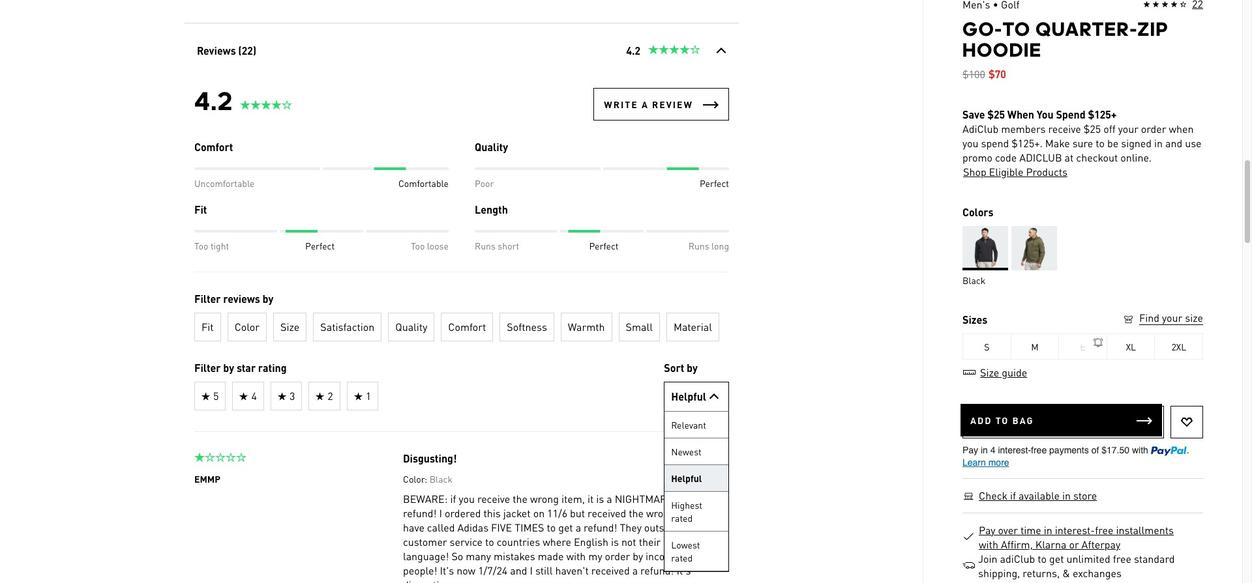 Task type: locate. For each thing, give the bounding box(es) containing it.
2 too from the left
[[411, 240, 425, 252]]

black down product color: black image
[[963, 275, 986, 286]]

perfect
[[700, 177, 729, 189], [305, 240, 334, 252], [589, 240, 618, 252]]

1 vertical spatial free
[[1113, 553, 1132, 566]]

0 horizontal spatial your
[[1119, 122, 1139, 136]]

by down 'not'
[[633, 550, 643, 564]]

rated for lowest rated
[[671, 553, 692, 564]]

helpful
[[671, 390, 706, 404], [671, 473, 702, 485]]

0 horizontal spatial if
[[450, 493, 456, 506]]

the
[[513, 493, 527, 506], [629, 507, 643, 521]]

five
[[491, 521, 512, 535]]

softness link
[[500, 313, 554, 342]]

1 horizontal spatial black
[[963, 275, 986, 286]]

shop eligible products link
[[963, 165, 1068, 179]]

to left bag
[[996, 415, 1009, 427]]

1 vertical spatial get
[[558, 521, 573, 535]]

reviews (22)
[[197, 44, 256, 57]]

save
[[963, 108, 985, 121]]

in inside button
[[1063, 489, 1071, 503]]

the up jacket
[[513, 493, 527, 506]]

size right color
[[280, 320, 299, 334]]

&
[[1063, 567, 1071, 581]]

0 horizontal spatial it's
[[440, 564, 454, 578]]

0 vertical spatial rated
[[671, 513, 692, 524]]

order inside save $25 when you spend $125+ adiclub members receive $25 off your order when you spend $125+. make sure to be signed in and use promo code adiclub at checkout online. shop eligible products
[[1141, 122, 1167, 136]]

1 horizontal spatial it's
[[677, 564, 691, 578]]

l button
[[1060, 334, 1108, 360]]

code
[[995, 151, 1017, 164]]

if for check
[[1011, 489, 1016, 503]]

1 horizontal spatial receive
[[1049, 122, 1081, 136]]

0 vertical spatial your
[[1119, 122, 1139, 136]]

0 horizontal spatial size
[[280, 320, 299, 334]]

called
[[427, 521, 455, 535]]

0 horizontal spatial black
[[429, 474, 452, 485]]

receive inside save $25 when you spend $125+ adiclub members receive $25 off your order when you spend $125+. make sure to be signed in and use promo code adiclub at checkout online. shop eligible products
[[1049, 122, 1081, 136]]

add to bag button
[[961, 404, 1162, 437]]

to inside the join adiclub to get unlimited free standard shipping, returns, & exchanges
[[1038, 553, 1047, 566]]

1 vertical spatial and
[[510, 564, 527, 578]]

wrong
[[530, 493, 559, 506], [646, 507, 675, 521]]

at
[[1065, 151, 1074, 164]]

2 horizontal spatial refund!
[[640, 564, 674, 578]]

free down afterpay
[[1113, 553, 1132, 566]]

go-to quarter-zip hoodie $100 $70
[[963, 18, 1169, 81]]

0 vertical spatial free
[[1095, 524, 1114, 538]]

too left loose
[[411, 240, 425, 252]]

helpful up relevant
[[671, 390, 706, 404]]

0 vertical spatial get
[[687, 493, 702, 506]]

the up the they on the bottom of the page
[[629, 507, 643, 521]]

filter
[[194, 292, 221, 306], [194, 361, 221, 375]]

refund! up english
[[584, 521, 617, 535]]

None field
[[664, 382, 729, 412]]

your right find
[[1162, 311, 1183, 325]]

comfort
[[194, 140, 233, 154]]

emmp
[[194, 474, 220, 485]]

times
[[514, 521, 544, 535]]

size up "2xl" button
[[1185, 311, 1204, 325]]

if right check
[[1011, 489, 1016, 503]]

free inside the join adiclub to get unlimited free standard shipping, returns, & exchanges
[[1113, 553, 1132, 566]]

none field containing helpful
[[664, 382, 729, 412]]

1 vertical spatial filter
[[194, 361, 221, 375]]

service
[[450, 536, 482, 549]]

a right 'it'
[[607, 493, 612, 506]]

i left still at the left bottom
[[530, 564, 533, 578]]

beware:
[[403, 493, 447, 506]]

runs for runs short
[[475, 240, 495, 252]]

i
[[439, 507, 442, 521], [704, 507, 707, 521], [530, 564, 533, 578]]

received down 'it'
[[588, 507, 626, 521]]

to up many
[[485, 536, 494, 549]]

over
[[998, 524, 1018, 538]]

relevant
[[671, 419, 706, 431]]

0 vertical spatial to
[[1003, 18, 1031, 40]]

4.2 up write
[[626, 44, 640, 57]]

1 horizontal spatial i
[[530, 564, 533, 578]]

4.2
[[626, 44, 640, 57], [194, 85, 233, 116]]

$25 up the sure
[[1084, 122, 1101, 136]]

1 vertical spatial helpful
[[671, 473, 702, 485]]

it's down "incompetent"
[[677, 564, 691, 578]]

with up join
[[979, 538, 999, 552]]

0 vertical spatial order
[[1141, 122, 1167, 136]]

0 horizontal spatial runs
[[475, 240, 495, 252]]

1 filter from the top
[[194, 292, 221, 306]]

order
[[1141, 122, 1167, 136], [605, 550, 630, 564]]

$100
[[963, 67, 986, 81]]

a right write
[[642, 99, 649, 110]]

runs left short
[[475, 240, 495, 252]]

size guide link
[[963, 366, 1028, 380]]

received down 'my'
[[591, 564, 630, 578]]

2 rated from the top
[[671, 553, 692, 564]]

m button
[[1012, 334, 1060, 360]]

size guide
[[980, 366, 1028, 380]]

in left store
[[1063, 489, 1071, 503]]

make
[[1046, 136, 1070, 150]]

0 horizontal spatial order
[[605, 550, 630, 564]]

2xl
[[1172, 341, 1187, 353]]

1 vertical spatial refund!
[[584, 521, 617, 535]]

order down 'not'
[[605, 550, 630, 564]]

4.2 up "comfort"
[[194, 85, 233, 116]]

find your size
[[1140, 311, 1204, 325]]

1 horizontal spatial perfect
[[589, 240, 618, 252]]

many
[[466, 550, 491, 564]]

to left be
[[1096, 136, 1105, 150]]

8,
[[700, 453, 707, 465]]

is left 'not'
[[611, 536, 619, 549]]

and down when
[[1166, 136, 1183, 150]]

runs for runs long
[[688, 240, 709, 252]]

2 filter from the top
[[194, 361, 221, 375]]

january
[[666, 453, 698, 465]]

quality
[[395, 320, 427, 334]]

jacket
[[503, 507, 530, 521]]

join adiclub to get unlimited free standard shipping, returns, & exchanges
[[979, 553, 1175, 581]]

0 horizontal spatial $25
[[988, 108, 1005, 121]]

filter for filter by star rating
[[194, 361, 221, 375]]

comfort link
[[441, 313, 493, 342]]

1 horizontal spatial and
[[1166, 136, 1183, 150]]

rated down lowest
[[671, 553, 692, 564]]

1 horizontal spatial with
[[979, 538, 999, 552]]

too left tight
[[194, 240, 208, 252]]

if inside button
[[1011, 489, 1016, 503]]

1 helpful from the top
[[671, 390, 706, 404]]

1 link
[[347, 382, 378, 411]]

0 vertical spatial in
[[1155, 136, 1163, 150]]

0 horizontal spatial too
[[194, 240, 208, 252]]

2 vertical spatial in
[[1044, 524, 1053, 538]]

0 vertical spatial black
[[963, 275, 986, 286]]

1 horizontal spatial order
[[1141, 122, 1167, 136]]

relevant option
[[665, 412, 728, 439]]

add to bag
[[971, 415, 1034, 427]]

2 horizontal spatial perfect
[[700, 177, 729, 189]]

0 horizontal spatial perfect
[[305, 240, 334, 252]]

rated down highest
[[671, 513, 692, 524]]

by left star
[[223, 361, 234, 375]]

a inside button
[[642, 99, 649, 110]]

0 vertical spatial and
[[1166, 136, 1183, 150]]

2 vertical spatial get
[[1050, 553, 1064, 566]]

2 horizontal spatial get
[[1050, 553, 1064, 566]]

get up item!
[[687, 493, 702, 506]]

have
[[403, 521, 424, 535]]

outsource
[[644, 521, 690, 535]]

$25 up adiclub
[[988, 108, 1005, 121]]

join
[[979, 553, 998, 566]]

list box
[[665, 412, 728, 572]]

filter reviews by
[[194, 292, 273, 306]]

0 vertical spatial is
[[596, 493, 604, 506]]

in right signed
[[1155, 136, 1163, 150]]

products
[[1026, 165, 1068, 179]]

too loose
[[411, 240, 448, 252]]

size link
[[273, 313, 306, 342]]

runs short
[[475, 240, 519, 252]]

in inside save $25 when you spend $125+ adiclub members receive $25 off your order when you spend $125+. make sure to be signed in and use promo code adiclub at checkout online. shop eligible products
[[1155, 136, 1163, 150]]

countries
[[497, 536, 540, 549]]

0 vertical spatial received
[[588, 507, 626, 521]]

when
[[1169, 122, 1194, 136]]

refund! down beware:
[[403, 507, 436, 521]]

runs left long
[[688, 240, 709, 252]]

1 vertical spatial to
[[996, 415, 1009, 427]]

0 vertical spatial the
[[513, 493, 527, 506]]

1 horizontal spatial runs
[[688, 240, 709, 252]]

1 vertical spatial receive
[[477, 493, 510, 506]]

a down but
[[575, 521, 581, 535]]

0 horizontal spatial you
[[459, 493, 475, 506]]

refund! down "incompetent"
[[640, 564, 674, 578]]

rated inside highest rated
[[671, 513, 692, 524]]

1 vertical spatial order
[[605, 550, 630, 564]]

to inside button
[[996, 415, 1009, 427]]

haven't
[[555, 564, 589, 578]]

members
[[1001, 122, 1046, 136]]

0 horizontal spatial in
[[1044, 524, 1053, 538]]

if for beware:
[[450, 493, 456, 506]]

1 runs from the left
[[475, 240, 495, 252]]

0 horizontal spatial receive
[[477, 493, 510, 506]]

helpful option
[[665, 466, 728, 493]]

1 it's from the left
[[440, 564, 454, 578]]

not
[[621, 536, 636, 549]]

free up afterpay
[[1095, 524, 1114, 538]]

runs
[[475, 240, 495, 252], [688, 240, 709, 252]]

0 vertical spatial you
[[963, 136, 979, 150]]

i up 'called'
[[439, 507, 442, 521]]

0 vertical spatial filter
[[194, 292, 221, 306]]

1 horizontal spatial your
[[1162, 311, 1183, 325]]

0 horizontal spatial is
[[596, 493, 604, 506]]

2 helpful from the top
[[671, 473, 702, 485]]

to up returns,
[[1038, 553, 1047, 566]]

1 vertical spatial you
[[459, 493, 475, 506]]

highest rated option
[[665, 493, 728, 532]]

your inside save $25 when you spend $125+ adiclub members receive $25 off your order when you spend $125+. make sure to be signed in and use promo code adiclub at checkout online. shop eligible products
[[1119, 122, 1139, 136]]

wrong up outsource
[[646, 507, 675, 521]]

in for interest-
[[1044, 524, 1053, 538]]

filter up fit on the bottom left of the page
[[194, 292, 221, 306]]

too tight
[[194, 240, 229, 252]]

and inside beware: if you receive the wrong item, it is a nightmare to get a refund! i ordered this jacket on 11/6 but received the wrong item! i have called adidas five times to get a refund! they outsource customer service to countries where english is not their first language! so many mistakes made with my order by incompetent people! it's now 1/7/24 and i still haven't received a refund! it's disgusting.
[[510, 564, 527, 578]]

order inside beware: if you receive the wrong item, it is a nightmare to get a refund! i ordered this jacket on 11/6 but received the wrong item! i have called adidas five times to get a refund! they outsource customer service to countries where english is not their first language! so many mistakes made with my order by incompetent people! it's now 1/7/24 and i still haven't received a refund! it's disgusting.
[[605, 550, 630, 564]]

0 horizontal spatial 4.2
[[194, 85, 233, 116]]

color:
[[403, 474, 427, 485]]

0 horizontal spatial with
[[566, 550, 586, 564]]

to
[[1096, 136, 1105, 150], [676, 493, 685, 506], [547, 521, 556, 535], [485, 536, 494, 549], [1038, 553, 1047, 566]]

by right the reviews
[[262, 292, 273, 306]]

lowest
[[671, 539, 700, 551]]

in up klarna
[[1044, 524, 1053, 538]]

1 vertical spatial is
[[611, 536, 619, 549]]

5 link
[[194, 382, 226, 411]]

you up ordered
[[459, 493, 475, 506]]

1 horizontal spatial is
[[611, 536, 619, 549]]

interest-
[[1055, 524, 1095, 538]]

0 horizontal spatial i
[[439, 507, 442, 521]]

2 horizontal spatial in
[[1155, 136, 1163, 150]]

1 rated from the top
[[671, 513, 692, 524]]

material link
[[666, 313, 719, 342]]

to up the $70
[[1003, 18, 1031, 40]]

fit
[[201, 320, 213, 334]]

item,
[[561, 493, 585, 506]]

get down 11/6
[[558, 521, 573, 535]]

check
[[979, 489, 1008, 503]]

in inside pay over time in interest-free installments with affirm, klarna or afterpay
[[1044, 524, 1053, 538]]

lowest rated option
[[665, 532, 728, 572]]

0 horizontal spatial refund!
[[403, 507, 436, 521]]

product color: olive strata image
[[1012, 226, 1057, 271]]

by inside beware: if you receive the wrong item, it is a nightmare to get a refund! i ordered this jacket on 11/6 but received the wrong item! i have called adidas five times to get a refund! they outsource customer service to countries where english is not their first language! so many mistakes made with my order by incompetent people! it's now 1/7/24 and i still haven't received a refund! it's disgusting.
[[633, 550, 643, 564]]

free inside pay over time in interest-free installments with affirm, klarna or afterpay
[[1095, 524, 1114, 538]]

1 horizontal spatial too
[[411, 240, 425, 252]]

made
[[538, 550, 564, 564]]

1 horizontal spatial in
[[1063, 489, 1071, 503]]

by
[[262, 292, 273, 306], [223, 361, 234, 375], [687, 361, 698, 375], [633, 550, 643, 564]]

klarna
[[1036, 538, 1067, 552]]

perfect for length
[[589, 240, 618, 252]]

1 horizontal spatial refund!
[[584, 521, 617, 535]]

0 vertical spatial receive
[[1049, 122, 1081, 136]]

order up signed
[[1141, 122, 1167, 136]]

newest
[[671, 446, 701, 458]]

1 vertical spatial your
[[1162, 311, 1183, 325]]

1 vertical spatial wrong
[[646, 507, 675, 521]]

wrong up on
[[530, 493, 559, 506]]

0 horizontal spatial the
[[513, 493, 527, 506]]

s
[[985, 341, 990, 353]]

affirm,
[[1001, 538, 1033, 552]]

0 horizontal spatial get
[[558, 521, 573, 535]]

you up promo
[[963, 136, 979, 150]]

quality link
[[388, 313, 434, 342]]

with inside pay over time in interest-free installments with affirm, klarna or afterpay
[[979, 538, 999, 552]]

comfortable
[[398, 177, 448, 189]]

their
[[639, 536, 661, 549]]

loose
[[427, 240, 448, 252]]

2 it's from the left
[[677, 564, 691, 578]]

it's down so on the bottom
[[440, 564, 454, 578]]

if up ordered
[[450, 493, 456, 506]]

to for go-
[[1003, 18, 1031, 40]]

2 runs from the left
[[688, 240, 709, 252]]

i right item!
[[704, 507, 707, 521]]

rated inside 'lowest rated'
[[671, 553, 692, 564]]

0 vertical spatial wrong
[[530, 493, 559, 506]]

helpful down january
[[671, 473, 702, 485]]

0 horizontal spatial and
[[510, 564, 527, 578]]

1 too from the left
[[194, 240, 208, 252]]

filter up '5' link
[[194, 361, 221, 375]]

1 horizontal spatial size
[[1185, 311, 1204, 325]]

to inside go-to quarter-zip hoodie $100 $70
[[1003, 18, 1031, 40]]

is right 'it'
[[596, 493, 604, 506]]

1 vertical spatial the
[[629, 507, 643, 521]]

with up haven't
[[566, 550, 586, 564]]

to up where
[[547, 521, 556, 535]]

1 horizontal spatial if
[[1011, 489, 1016, 503]]

too for too loose
[[411, 240, 425, 252]]

time
[[1021, 524, 1042, 538]]

if inside beware: if you receive the wrong item, it is a nightmare to get a refund! i ordered this jacket on 11/6 but received the wrong item! i have called adidas five times to get a refund! they outsource customer service to countries where english is not their first language! so many mistakes made with my order by incompetent people! it's now 1/7/24 and i still haven't received a refund! it's disgusting.
[[450, 493, 456, 506]]

1 horizontal spatial you
[[963, 136, 979, 150]]

list box containing relevant
[[665, 412, 728, 572]]

and down mistakes
[[510, 564, 527, 578]]

1 vertical spatial rated
[[671, 553, 692, 564]]

0 vertical spatial 4.2
[[626, 44, 640, 57]]

colors
[[963, 205, 994, 219]]

get down klarna
[[1050, 553, 1064, 566]]

black down "disgusting!"
[[429, 474, 452, 485]]

receive up this
[[477, 493, 510, 506]]

1 vertical spatial in
[[1063, 489, 1071, 503]]

runs long
[[688, 240, 729, 252]]

1 horizontal spatial $25
[[1084, 122, 1101, 136]]

your up signed
[[1119, 122, 1139, 136]]

your
[[1119, 122, 1139, 136], [1162, 311, 1183, 325]]

rating
[[258, 361, 286, 375]]

comfort
[[448, 320, 486, 334]]

receive down spend
[[1049, 122, 1081, 136]]

0 vertical spatial helpful
[[671, 390, 706, 404]]

and inside save $25 when you spend $125+ adiclub members receive $25 off your order when you spend $125+. make sure to be signed in and use promo code adiclub at checkout online. shop eligible products
[[1166, 136, 1183, 150]]

a down 'not'
[[632, 564, 638, 578]]



Task type: vqa. For each thing, say whether or not it's contained in the screenshot.
your inside button
yes



Task type: describe. For each thing, give the bounding box(es) containing it.
online.
[[1121, 151, 1152, 164]]

xl
[[1126, 341, 1136, 353]]

people!
[[403, 564, 437, 578]]

in for store
[[1063, 489, 1071, 503]]

this
[[483, 507, 500, 521]]

long
[[711, 240, 729, 252]]

1 horizontal spatial 4.2
[[626, 44, 640, 57]]

1 vertical spatial black
[[429, 474, 452, 485]]

unlimited
[[1067, 553, 1111, 566]]

fit
[[194, 203, 207, 217]]

shop
[[964, 165, 987, 179]]

by right sort
[[687, 361, 698, 375]]

to for add
[[996, 415, 1009, 427]]

3 link
[[270, 382, 302, 411]]

xl button
[[1108, 334, 1156, 360]]

you inside save $25 when you spend $125+ adiclub members receive $25 off your order when you spend $125+. make sure to be signed in and use promo code adiclub at checkout online. shop eligible products
[[963, 136, 979, 150]]

dropdown image
[[706, 389, 722, 405]]

use
[[1185, 136, 1202, 150]]

reviews
[[197, 44, 236, 57]]

m
[[1032, 341, 1039, 353]]

ordered
[[445, 507, 481, 521]]

a right highest
[[704, 493, 710, 506]]

guide
[[1002, 366, 1028, 380]]

free for interest-
[[1095, 524, 1114, 538]]

english
[[574, 536, 608, 549]]

0 vertical spatial $25
[[988, 108, 1005, 121]]

receive inside beware: if you receive the wrong item, it is a nightmare to get a refund! i ordered this jacket on 11/6 but received the wrong item! i have called adidas five times to get a refund! they outsource customer service to countries where english is not their first language! so many mistakes made with my order by incompetent people! it's now 1/7/24 and i still haven't received a refund! it's disgusting.
[[477, 493, 510, 506]]

january 8, 2024
[[666, 453, 729, 465]]

1 vertical spatial received
[[591, 564, 630, 578]]

helpful inside option
[[671, 473, 702, 485]]

0 horizontal spatial wrong
[[530, 493, 559, 506]]

small
[[626, 320, 653, 334]]

available
[[1019, 489, 1060, 503]]

shipping,
[[979, 567, 1020, 581]]

so
[[451, 550, 463, 564]]

(22)
[[238, 44, 256, 57]]

customer
[[403, 536, 447, 549]]

$125+
[[1088, 108, 1117, 121]]

spend
[[981, 136, 1009, 150]]

checkout
[[1077, 151, 1118, 164]]

my
[[588, 550, 602, 564]]

0 vertical spatial refund!
[[403, 507, 436, 521]]

bag
[[1013, 415, 1034, 427]]

2 horizontal spatial i
[[704, 507, 707, 521]]

warmth
[[568, 320, 605, 334]]

sizes
[[963, 313, 988, 327]]

still
[[535, 564, 553, 578]]

it
[[587, 493, 594, 506]]

promo
[[963, 151, 993, 164]]

size inside button
[[1185, 311, 1204, 325]]

check if available in store
[[979, 489, 1097, 503]]

free for unlimited
[[1113, 553, 1132, 566]]

to up item!
[[676, 493, 685, 506]]

1/7/24
[[478, 564, 507, 578]]

2
[[327, 389, 333, 403]]

find your size image
[[1123, 314, 1135, 326]]

store
[[1074, 489, 1097, 503]]

mistakes
[[493, 550, 535, 564]]

1 horizontal spatial get
[[687, 493, 702, 506]]

language!
[[403, 550, 449, 564]]

satisfaction
[[320, 320, 374, 334]]

add
[[971, 415, 992, 427]]

exchanges
[[1073, 567, 1122, 581]]

rated for highest rated
[[671, 513, 692, 524]]

perfect for fit
[[305, 240, 334, 252]]

zip
[[1138, 18, 1169, 40]]

adiclub
[[1020, 151, 1062, 164]]

2 vertical spatial refund!
[[640, 564, 674, 578]]

disgusting.
[[403, 579, 453, 584]]

signed
[[1122, 136, 1152, 150]]

quality
[[475, 140, 508, 154]]

where
[[543, 536, 571, 549]]

$70
[[989, 67, 1006, 81]]

1 vertical spatial $25
[[1084, 122, 1101, 136]]

too for too tight
[[194, 240, 208, 252]]

your inside button
[[1162, 311, 1183, 325]]

4
[[251, 389, 257, 403]]

color: black
[[403, 474, 452, 485]]

1 horizontal spatial wrong
[[646, 507, 675, 521]]

poor
[[475, 177, 494, 189]]

item!
[[677, 507, 701, 521]]

afterpay
[[1082, 538, 1121, 552]]

you inside beware: if you receive the wrong item, it is a nightmare to get a refund! i ordered this jacket on 11/6 but received the wrong item! i have called adidas five times to get a refund! they outsource customer service to countries where english is not their first language! so many mistakes made with my order by incompetent people! it's now 1/7/24 and i still haven't received a refund! it's disgusting.
[[459, 493, 475, 506]]

spend
[[1056, 108, 1086, 121]]

hoodie
[[963, 38, 1042, 61]]

pay over time in interest-free installments with affirm, klarna or afterpay
[[979, 524, 1174, 552]]

with inside beware: if you receive the wrong item, it is a nightmare to get a refund! i ordered this jacket on 11/6 but received the wrong item! i have called adidas five times to get a refund! they outsource customer service to countries where english is not their first language! so many mistakes made with my order by incompetent people! it's now 1/7/24 and i still haven't received a refund! it's disgusting.
[[566, 550, 586, 564]]

$125+.
[[1012, 136, 1043, 150]]

product color: black image
[[963, 226, 1008, 271]]

uncomfortable
[[194, 177, 254, 189]]

5
[[213, 389, 219, 403]]

satisfaction link
[[313, 313, 381, 342]]

color link
[[227, 313, 267, 342]]

filter for filter reviews by
[[194, 292, 221, 306]]

s button
[[964, 334, 1012, 360]]

newest option
[[665, 439, 728, 466]]

perfect for quality
[[700, 177, 729, 189]]

2xl button
[[1156, 334, 1204, 360]]

to inside save $25 when you spend $125+ adiclub members receive $25 off your order when you spend $125+. make sure to be signed in and use promo code adiclub at checkout online. shop eligible products
[[1096, 136, 1105, 150]]

4 link
[[232, 382, 264, 411]]

1 vertical spatial 4.2
[[194, 85, 233, 116]]

adidas
[[457, 521, 488, 535]]

off
[[1104, 122, 1116, 136]]

softness
[[507, 320, 547, 334]]

they
[[620, 521, 641, 535]]

when
[[1008, 108, 1035, 121]]

material
[[673, 320, 712, 334]]

2 link
[[308, 382, 340, 411]]

1 horizontal spatial the
[[629, 507, 643, 521]]

2024
[[710, 453, 729, 465]]

be
[[1108, 136, 1119, 150]]

get inside the join adiclub to get unlimited free standard shipping, returns, & exchanges
[[1050, 553, 1064, 566]]

adiclub
[[963, 122, 999, 136]]

review
[[652, 99, 693, 110]]



